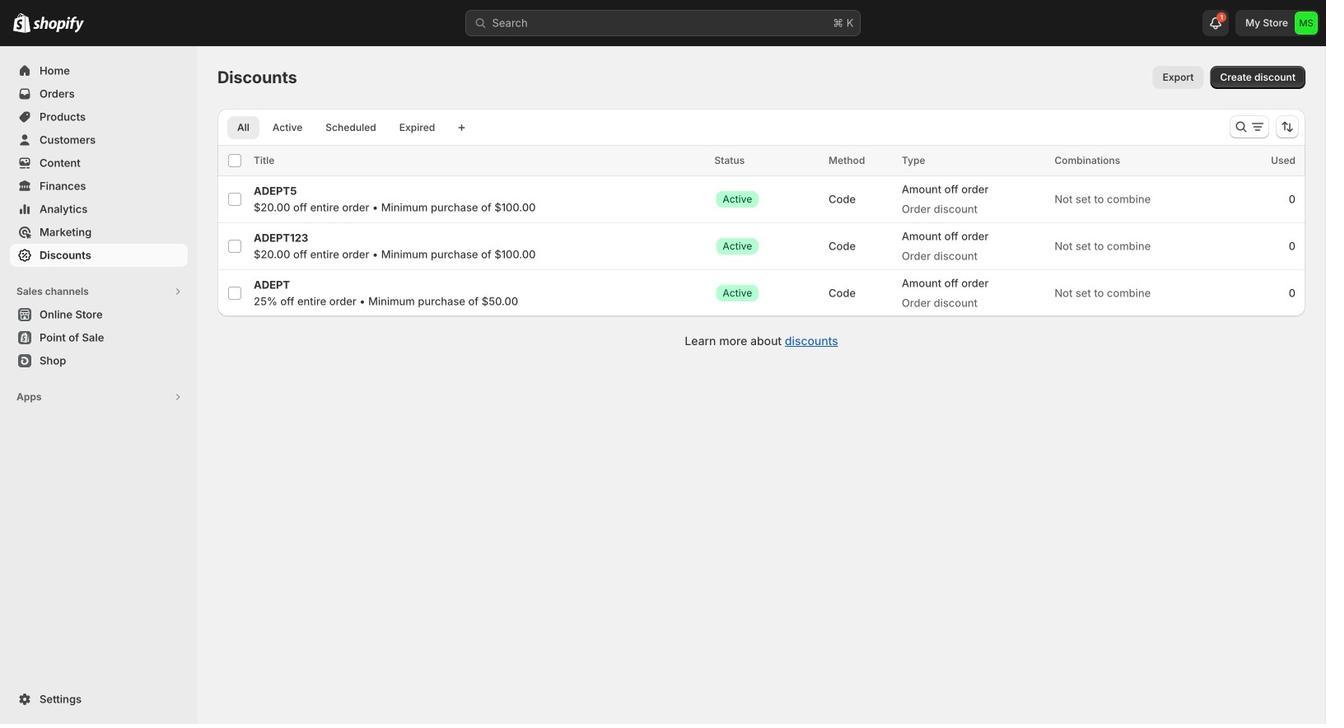 Task type: locate. For each thing, give the bounding box(es) containing it.
tab list
[[224, 115, 449, 139]]



Task type: vqa. For each thing, say whether or not it's contained in the screenshot.
tab list
yes



Task type: describe. For each thing, give the bounding box(es) containing it.
my store image
[[1296, 12, 1319, 35]]

shopify image
[[33, 16, 84, 33]]

shopify image
[[13, 13, 30, 33]]



